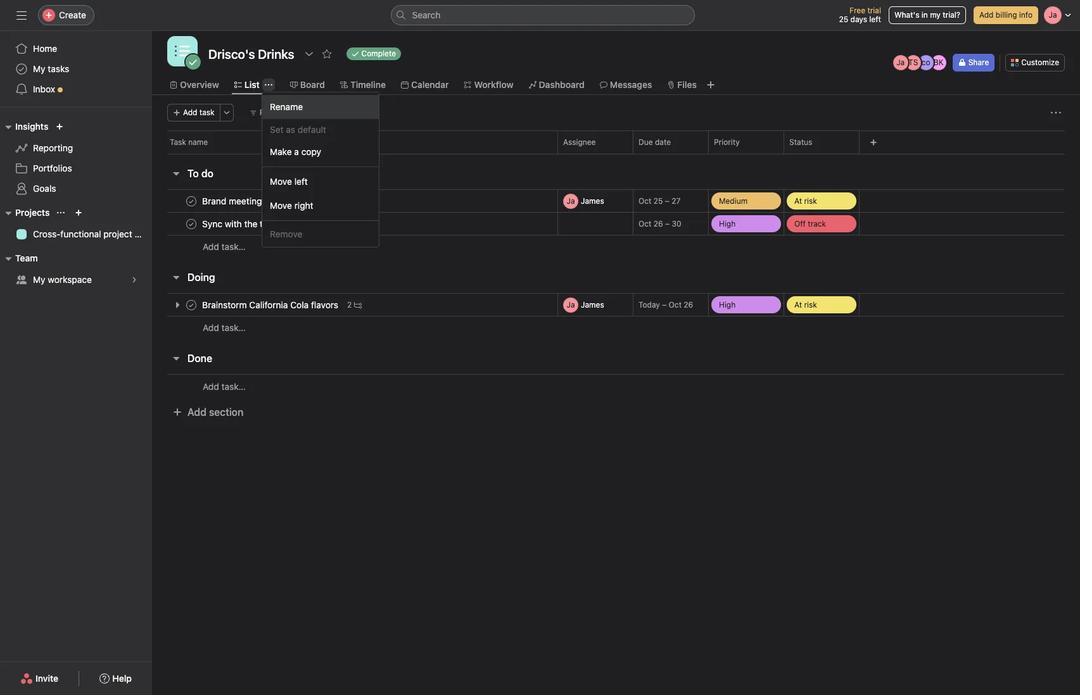 Task type: describe. For each thing, give the bounding box(es) containing it.
my tasks
[[33, 63, 69, 74]]

add tab image
[[706, 80, 716, 90]]

james inside header to do tree grid
[[581, 196, 604, 206]]

task… for james button
[[222, 323, 246, 333]]

Brand meeting with the Marketing team text field
[[200, 195, 367, 208]]

add billing info button
[[974, 6, 1039, 24]]

add section
[[188, 407, 244, 418]]

free
[[850, 6, 866, 15]]

projects button
[[0, 205, 50, 221]]

– for 27
[[665, 196, 670, 206]]

rename
[[270, 101, 303, 112]]

30
[[672, 219, 682, 229]]

default
[[298, 124, 326, 135]]

26 inside header to do tree grid
[[654, 219, 663, 229]]

messages link
[[600, 78, 652, 92]]

portfolios link
[[8, 158, 144, 179]]

files link
[[668, 78, 697, 92]]

board link
[[290, 78, 325, 92]]

cross-functional project plan link
[[8, 224, 152, 245]]

left inside free trial 25 days left
[[870, 15, 882, 24]]

what's
[[895, 10, 920, 20]]

james button
[[563, 298, 631, 313]]

home link
[[8, 39, 144, 59]]

workflow link
[[464, 78, 514, 92]]

remove menu item
[[262, 224, 379, 245]]

add field image
[[870, 139, 878, 146]]

task… for done button
[[222, 381, 246, 392]]

insights button
[[0, 119, 48, 134]]

search
[[412, 10, 441, 20]]

list link
[[234, 78, 260, 92]]

today
[[639, 300, 660, 310]]

dashboard
[[539, 79, 585, 90]]

add left the task at the left
[[183, 108, 197, 117]]

my workspace
[[33, 274, 92, 285]]

new image
[[56, 123, 64, 131]]

more actions image
[[223, 109, 230, 117]]

invite button
[[12, 668, 67, 691]]

name
[[188, 138, 208, 147]]

done
[[188, 353, 212, 364]]

due
[[639, 138, 653, 147]]

add up add section button
[[203, 381, 219, 392]]

workspace
[[48, 274, 92, 285]]

add inside header doing tree grid
[[203, 323, 219, 333]]

insights element
[[0, 115, 152, 202]]

a
[[294, 146, 299, 157]]

make
[[270, 146, 292, 157]]

off track
[[795, 219, 826, 228]]

goals link
[[8, 179, 144, 199]]

set as default
[[270, 124, 326, 135]]

brainstorm california cola flavors cell
[[152, 293, 558, 317]]

days
[[851, 15, 868, 24]]

james inside button
[[581, 300, 604, 310]]

create button
[[38, 5, 94, 25]]

25 inside header to do tree grid
[[654, 196, 663, 206]]

header to do tree grid
[[152, 189, 1081, 259]]

add inside header to do tree grid
[[203, 241, 219, 252]]

help button
[[91, 668, 140, 691]]

1 vertical spatial left
[[295, 176, 308, 187]]

my for my workspace
[[33, 274, 45, 285]]

insights
[[15, 121, 48, 132]]

copy
[[302, 146, 321, 157]]

move for move right
[[270, 200, 292, 211]]

add task… button inside header to do tree grid
[[203, 240, 246, 254]]

search list box
[[391, 5, 695, 25]]

calendar
[[411, 79, 449, 90]]

projects element
[[0, 202, 152, 247]]

collapse task list for this section image
[[171, 354, 181, 364]]

set
[[270, 124, 284, 135]]

high for high popup button
[[719, 219, 736, 228]]

completed image
[[184, 194, 199, 209]]

messages
[[610, 79, 652, 90]]

task… inside header to do tree grid
[[222, 241, 246, 252]]

oct inside header doing tree grid
[[669, 300, 682, 310]]

trial?
[[943, 10, 961, 20]]

make a copy
[[270, 146, 321, 157]]

Brainstorm California Cola flavors text field
[[200, 299, 342, 311]]

add task… inside header to do tree grid
[[203, 241, 246, 252]]

status
[[790, 138, 813, 147]]

off
[[795, 219, 806, 228]]

right
[[295, 200, 313, 211]]

files
[[678, 79, 697, 90]]

add task
[[183, 108, 215, 117]]

to
[[188, 168, 199, 179]]

my workspace link
[[8, 270, 144, 290]]

team button
[[0, 251, 38, 266]]

0 vertical spatial ja
[[897, 58, 905, 67]]

projects
[[15, 207, 50, 218]]

oct 26 – 30
[[639, 219, 682, 229]]

25 inside free trial 25 days left
[[839, 15, 849, 24]]

timeline link
[[340, 78, 386, 92]]

goals
[[33, 183, 56, 194]]

add to starred image
[[322, 49, 332, 59]]

plan
[[135, 229, 152, 240]]

off track button
[[785, 213, 859, 235]]

rename menu item
[[262, 95, 379, 119]]

what's in my trial? button
[[889, 6, 966, 24]]

cross-functional project plan
[[33, 229, 152, 240]]

completed image inside brainstorm california cola flavors cell
[[184, 298, 199, 313]]

bk
[[934, 58, 944, 67]]

as
[[286, 124, 295, 135]]

help
[[112, 674, 132, 684]]

reporting
[[33, 143, 73, 153]]

my for my tasks
[[33, 63, 45, 74]]

add inside button
[[188, 407, 206, 418]]

add task button
[[167, 104, 220, 122]]

my
[[930, 10, 941, 20]]

collapse task list for this section image for to do
[[171, 169, 181, 179]]

billing
[[996, 10, 1017, 20]]

complete
[[362, 49, 396, 58]]

at risk for at risk popup button
[[795, 196, 817, 206]]

1 add task… row from the top
[[152, 235, 1081, 259]]

– for 30
[[665, 219, 670, 229]]



Task type: locate. For each thing, give the bounding box(es) containing it.
oct right the today
[[669, 300, 682, 310]]

left right the days
[[870, 15, 882, 24]]

task… down brainstorm california cola flavors text field at the top of page
[[222, 323, 246, 333]]

2 risk from the top
[[805, 300, 817, 310]]

1 vertical spatial 26
[[684, 300, 693, 310]]

calendar link
[[401, 78, 449, 92]]

header doing tree grid
[[152, 293, 1081, 340]]

today – oct 26
[[639, 300, 693, 310]]

1 vertical spatial at
[[795, 300, 802, 310]]

2 subtasks image
[[354, 301, 362, 309]]

left up right
[[295, 176, 308, 187]]

ja down assignee
[[567, 196, 575, 206]]

1 vertical spatial add task…
[[203, 323, 246, 333]]

my
[[33, 63, 45, 74], [33, 274, 45, 285]]

2 move from the top
[[270, 200, 292, 211]]

2 add task… button from the top
[[203, 321, 246, 335]]

3 add task… row from the top
[[152, 375, 1081, 399]]

in
[[922, 10, 928, 20]]

add task… for done button
[[203, 381, 246, 392]]

1 vertical spatial completed checkbox
[[184, 298, 199, 313]]

2 at from the top
[[795, 300, 802, 310]]

track
[[808, 219, 826, 228]]

1 vertical spatial add task… row
[[152, 316, 1081, 340]]

2 high from the top
[[719, 300, 736, 310]]

26 inside header doing tree grid
[[684, 300, 693, 310]]

set as default menu item
[[262, 119, 379, 140]]

add task… button for done button
[[203, 380, 246, 394]]

1 at risk from the top
[[795, 196, 817, 206]]

add up done button
[[203, 323, 219, 333]]

row containing james
[[152, 293, 1081, 317]]

high down medium
[[719, 219, 736, 228]]

dashboard link
[[529, 78, 585, 92]]

0 vertical spatial completed image
[[184, 216, 199, 232]]

completed checkbox right expand subtask list for the task brainstorm california cola flavors icon
[[184, 298, 199, 313]]

completed checkbox up completed option
[[184, 194, 199, 209]]

add task… up done button
[[203, 323, 246, 333]]

completed checkbox inside brainstorm california cola flavors cell
[[184, 298, 199, 313]]

0 vertical spatial add task… button
[[203, 240, 246, 254]]

add left section
[[188, 407, 206, 418]]

move left
[[270, 176, 308, 187]]

2 james from the top
[[581, 300, 604, 310]]

25
[[839, 15, 849, 24], [654, 196, 663, 206]]

risk for at risk dropdown button
[[805, 300, 817, 310]]

tasks
[[48, 63, 69, 74]]

list image
[[175, 44, 190, 59]]

show options image
[[304, 49, 314, 59]]

2 collapse task list for this section image from the top
[[171, 273, 181, 283]]

move up brand meeting with the marketing team text field
[[270, 176, 292, 187]]

ts
[[909, 58, 919, 67]]

task… up add a task to this section icon
[[222, 241, 246, 252]]

0 vertical spatial collapse task list for this section image
[[171, 169, 181, 179]]

1 at from the top
[[795, 196, 802, 206]]

collapse task list for this section image for doing
[[171, 273, 181, 283]]

portfolios
[[33, 163, 72, 174]]

0 vertical spatial 25
[[839, 15, 849, 24]]

high button
[[709, 294, 784, 316]]

at risk right high dropdown button
[[795, 300, 817, 310]]

add task… button for james button
[[203, 321, 246, 335]]

0 vertical spatial risk
[[805, 196, 817, 206]]

0 horizontal spatial 26
[[654, 219, 663, 229]]

invite
[[36, 674, 58, 684]]

more actions image
[[1051, 108, 1062, 118]]

medium
[[719, 196, 748, 206]]

25 left the days
[[839, 15, 849, 24]]

1 completed image from the top
[[184, 216, 199, 232]]

risk
[[805, 196, 817, 206], [805, 300, 817, 310]]

2 vertical spatial add task… button
[[203, 380, 246, 394]]

oct up oct 26 – 30
[[639, 196, 652, 206]]

0 vertical spatial completed checkbox
[[184, 194, 199, 209]]

james
[[581, 196, 604, 206], [581, 300, 604, 310]]

1 add task… button from the top
[[203, 240, 246, 254]]

add task… row for james button
[[152, 316, 1081, 340]]

doing
[[188, 272, 215, 283]]

move left right
[[270, 200, 292, 211]]

add billing info
[[980, 10, 1033, 20]]

1 collapse task list for this section image from the top
[[171, 169, 181, 179]]

1 high from the top
[[719, 219, 736, 228]]

add task…
[[203, 241, 246, 252], [203, 323, 246, 333], [203, 381, 246, 392]]

add task… button up add a task to this section icon
[[203, 240, 246, 254]]

1 horizontal spatial 25
[[839, 15, 849, 24]]

share button
[[953, 54, 995, 72]]

at inside dropdown button
[[795, 300, 802, 310]]

list
[[245, 79, 260, 90]]

inbox
[[33, 84, 55, 94]]

oct for oct 25 – 27
[[639, 196, 652, 206]]

0 horizontal spatial ja
[[567, 196, 575, 206]]

james left the today
[[581, 300, 604, 310]]

at risk
[[795, 196, 817, 206], [795, 300, 817, 310]]

high inside popup button
[[719, 219, 736, 228]]

at risk for at risk dropdown button
[[795, 300, 817, 310]]

ja
[[897, 58, 905, 67], [567, 196, 575, 206]]

26 left 30
[[654, 219, 663, 229]]

task name
[[170, 138, 208, 147]]

2 completed checkbox from the top
[[184, 298, 199, 313]]

completed image inside "sync with the team monthly" cell
[[184, 216, 199, 232]]

1 vertical spatial –
[[665, 219, 670, 229]]

1 horizontal spatial ja
[[897, 58, 905, 67]]

completed image
[[184, 216, 199, 232], [184, 298, 199, 313]]

to do
[[188, 168, 213, 179]]

1 horizontal spatial 26
[[684, 300, 693, 310]]

workflow
[[474, 79, 514, 90]]

1 james from the top
[[581, 196, 604, 206]]

completed image right expand subtask list for the task brainstorm california cola flavors icon
[[184, 298, 199, 313]]

at up the off
[[795, 196, 802, 206]]

2 vertical spatial task…
[[222, 381, 246, 392]]

global element
[[0, 31, 152, 107]]

complete button
[[341, 45, 407, 63]]

0 horizontal spatial 25
[[654, 196, 663, 206]]

add task… row for done button
[[152, 375, 1081, 399]]

0 vertical spatial high
[[719, 219, 736, 228]]

move right
[[270, 200, 313, 211]]

medium button
[[709, 190, 784, 212]]

2 task… from the top
[[222, 323, 246, 333]]

my tasks link
[[8, 59, 144, 79]]

free trial 25 days left
[[839, 6, 882, 24]]

add task… button up section
[[203, 380, 246, 394]]

1 my from the top
[[33, 63, 45, 74]]

teams element
[[0, 247, 152, 293]]

0 vertical spatial task…
[[222, 241, 246, 252]]

add up doing 'button'
[[203, 241, 219, 252]]

at risk inside dropdown button
[[795, 300, 817, 310]]

expand subtask list for the task brainstorm california cola flavors image
[[172, 300, 183, 310]]

do
[[201, 168, 213, 179]]

Completed checkbox
[[184, 194, 199, 209], [184, 298, 199, 313]]

2 vertical spatial –
[[662, 300, 667, 310]]

1 task… from the top
[[222, 241, 246, 252]]

remove
[[270, 229, 303, 240]]

assignee
[[563, 138, 596, 147]]

functional
[[60, 229, 101, 240]]

2 add task… from the top
[[203, 323, 246, 333]]

timeline
[[350, 79, 386, 90]]

2 add task… row from the top
[[152, 316, 1081, 340]]

1 vertical spatial move
[[270, 200, 292, 211]]

overview
[[180, 79, 219, 90]]

0 vertical spatial at risk
[[795, 196, 817, 206]]

collapse task list for this section image left the to
[[171, 169, 181, 179]]

hide sidebar image
[[16, 10, 27, 20]]

risk for at risk popup button
[[805, 196, 817, 206]]

doing button
[[188, 266, 215, 289]]

at inside popup button
[[795, 196, 802, 206]]

0 vertical spatial –
[[665, 196, 670, 206]]

completed image down completed icon at the top left of page
[[184, 216, 199, 232]]

date
[[655, 138, 671, 147]]

0 vertical spatial move
[[270, 176, 292, 187]]

brand meeting with the marketing team cell
[[152, 189, 558, 213]]

high button
[[709, 213, 784, 235]]

3 add task… button from the top
[[203, 380, 246, 394]]

add task… up section
[[203, 381, 246, 392]]

at risk up off track
[[795, 196, 817, 206]]

1 vertical spatial ja
[[567, 196, 575, 206]]

due date
[[639, 138, 671, 147]]

row
[[152, 131, 1081, 154], [167, 153, 1065, 155], [152, 189, 1081, 213], [152, 212, 1081, 236], [152, 293, 1081, 317]]

add left billing
[[980, 10, 994, 20]]

2 vertical spatial oct
[[669, 300, 682, 310]]

at risk inside popup button
[[795, 196, 817, 206]]

cross-
[[33, 229, 60, 240]]

ja inside row
[[567, 196, 575, 206]]

0 vertical spatial add task… row
[[152, 235, 1081, 259]]

row containing ja
[[152, 189, 1081, 213]]

0 vertical spatial my
[[33, 63, 45, 74]]

Sync with the team monthly text field
[[200, 218, 320, 230]]

2 vertical spatial add task…
[[203, 381, 246, 392]]

high inside dropdown button
[[719, 300, 736, 310]]

show options, current sort, top image
[[57, 209, 65, 217]]

1 completed checkbox from the top
[[184, 194, 199, 209]]

3 add task… from the top
[[203, 381, 246, 392]]

2 at risk from the top
[[795, 300, 817, 310]]

add a task to this section image
[[222, 273, 232, 283]]

27
[[672, 196, 681, 206]]

1 horizontal spatial left
[[870, 15, 882, 24]]

1 risk from the top
[[805, 196, 817, 206]]

share
[[969, 58, 989, 67]]

add task… button
[[203, 240, 246, 254], [203, 321, 246, 335], [203, 380, 246, 394]]

create
[[59, 10, 86, 20]]

my down team
[[33, 274, 45, 285]]

add task… row
[[152, 235, 1081, 259], [152, 316, 1081, 340], [152, 375, 1081, 399]]

1 vertical spatial james
[[581, 300, 604, 310]]

overview link
[[170, 78, 219, 92]]

ja left "ts"
[[897, 58, 905, 67]]

co
[[922, 58, 931, 67]]

completed checkbox inside 'brand meeting with the marketing team' cell
[[184, 194, 199, 209]]

oct for oct 26 – 30
[[639, 219, 652, 229]]

high right today – oct 26
[[719, 300, 736, 310]]

info
[[1020, 10, 1033, 20]]

row containing task name
[[152, 131, 1081, 154]]

task
[[200, 108, 215, 117]]

task… inside header doing tree grid
[[222, 323, 246, 333]]

2 vertical spatial add task… row
[[152, 375, 1081, 399]]

oct 25 – 27
[[639, 196, 681, 206]]

Completed checkbox
[[184, 216, 199, 232]]

at risk button
[[785, 190, 859, 212]]

0 vertical spatial at
[[795, 196, 802, 206]]

collapse task list for this section image
[[171, 169, 181, 179], [171, 273, 181, 283]]

search button
[[391, 5, 695, 25]]

0 vertical spatial add task…
[[203, 241, 246, 252]]

oct
[[639, 196, 652, 206], [639, 219, 652, 229], [669, 300, 682, 310]]

my left the tasks
[[33, 63, 45, 74]]

1 vertical spatial high
[[719, 300, 736, 310]]

customize button
[[1006, 54, 1065, 72]]

26 right the today
[[684, 300, 693, 310]]

1 vertical spatial task…
[[222, 323, 246, 333]]

add task… up add a task to this section icon
[[203, 241, 246, 252]]

1 vertical spatial add task… button
[[203, 321, 246, 335]]

at right high dropdown button
[[795, 300, 802, 310]]

board
[[300, 79, 325, 90]]

1 vertical spatial at risk
[[795, 300, 817, 310]]

inbox link
[[8, 79, 144, 99]]

james down assignee
[[581, 196, 604, 206]]

3 task… from the top
[[222, 381, 246, 392]]

priority
[[714, 138, 740, 147]]

– left 27
[[665, 196, 670, 206]]

0 vertical spatial left
[[870, 15, 882, 24]]

reporting link
[[8, 138, 144, 158]]

add task… button up done button
[[203, 321, 246, 335]]

row containing high
[[152, 212, 1081, 236]]

25 left 27
[[654, 196, 663, 206]]

what's in my trial?
[[895, 10, 961, 20]]

– left 30
[[665, 219, 670, 229]]

1 vertical spatial completed image
[[184, 298, 199, 313]]

1 vertical spatial 25
[[654, 196, 663, 206]]

sync with the team monthly cell
[[152, 212, 558, 236]]

1 vertical spatial collapse task list for this section image
[[171, 273, 181, 283]]

oct down "oct 25 – 27"
[[639, 219, 652, 229]]

collapse task list for this section image left 'doing'
[[171, 273, 181, 283]]

move for move left
[[270, 176, 292, 187]]

at for at risk dropdown button
[[795, 300, 802, 310]]

2 completed image from the top
[[184, 298, 199, 313]]

0 vertical spatial james
[[581, 196, 604, 206]]

26
[[654, 219, 663, 229], [684, 300, 693, 310]]

None text field
[[205, 42, 298, 65]]

high for high dropdown button
[[719, 300, 736, 310]]

task… up section
[[222, 381, 246, 392]]

2 my from the top
[[33, 274, 45, 285]]

– inside header doing tree grid
[[662, 300, 667, 310]]

my inside global element
[[33, 63, 45, 74]]

project
[[103, 229, 132, 240]]

0 horizontal spatial left
[[295, 176, 308, 187]]

1 vertical spatial risk
[[805, 300, 817, 310]]

1 vertical spatial my
[[33, 274, 45, 285]]

– right the today
[[662, 300, 667, 310]]

tab actions image
[[265, 81, 272, 89]]

to do button
[[188, 162, 213, 185]]

risk inside popup button
[[805, 196, 817, 206]]

my inside the teams element
[[33, 274, 45, 285]]

at for at risk popup button
[[795, 196, 802, 206]]

trial
[[868, 6, 882, 15]]

new project or portfolio image
[[75, 209, 83, 217]]

0 vertical spatial 26
[[654, 219, 663, 229]]

section
[[209, 407, 244, 418]]

1 move from the top
[[270, 176, 292, 187]]

add task… inside header doing tree grid
[[203, 323, 246, 333]]

0 vertical spatial oct
[[639, 196, 652, 206]]

1 add task… from the top
[[203, 241, 246, 252]]

1 vertical spatial oct
[[639, 219, 652, 229]]

see details, my workspace image
[[131, 276, 138, 284]]

risk inside dropdown button
[[805, 300, 817, 310]]

home
[[33, 43, 57, 54]]

left
[[870, 15, 882, 24], [295, 176, 308, 187]]

add task… for james button
[[203, 323, 246, 333]]



Task type: vqa. For each thing, say whether or not it's contained in the screenshot.
Add section button
yes



